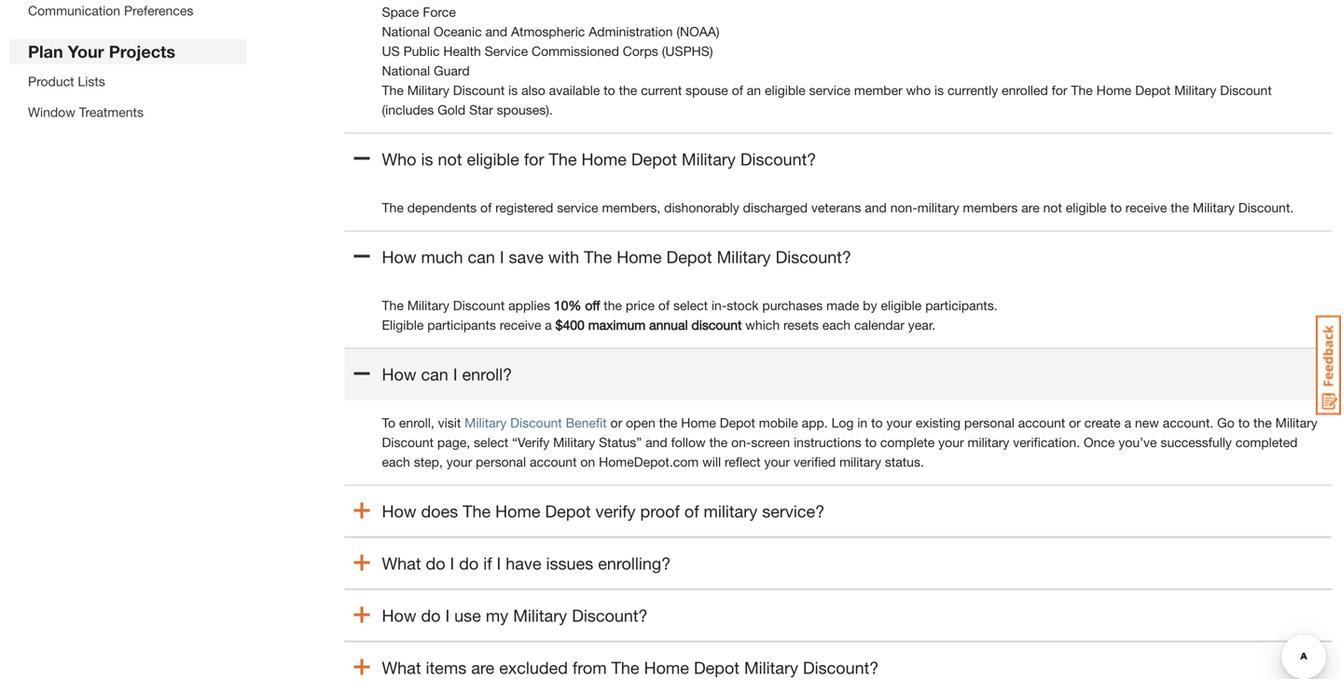 Task type: describe. For each thing, give the bounding box(es) containing it.
to enroll, visit military discount benefit
[[382, 416, 607, 431]]

home inside dropdown button
[[644, 659, 689, 679]]

feedback link image
[[1316, 315, 1341, 416]]

projects
[[109, 42, 175, 62]]

window treatments link
[[28, 104, 144, 120]]

what do i do if i have issues enrolling?
[[382, 554, 671, 574]]

2 national from the top
[[382, 63, 430, 78]]

current
[[641, 83, 682, 98]]

1 national from the top
[[382, 24, 430, 39]]

if
[[483, 554, 492, 574]]

commissioned
[[532, 43, 619, 59]]

military discount benefit link
[[465, 416, 607, 431]]

open
[[626, 416, 655, 431]]

app.
[[802, 416, 828, 431]]

and inside space force national oceanic and atmospheric administration (noaa) us public health service commissioned corps (usphs) national guard the military discount is also available to the current spouse of an eligible service member who is currently enrolled for the home depot military discount (includes gold star spouses).
[[485, 24, 507, 39]]

discount
[[692, 318, 742, 333]]

in
[[857, 416, 868, 431]]

discount? up discharged
[[740, 149, 816, 169]]

items
[[426, 659, 467, 679]]

2 or from the left
[[1069, 416, 1081, 431]]

product
[[28, 74, 74, 89]]

2 horizontal spatial is
[[935, 83, 944, 98]]

status.
[[885, 455, 924, 470]]

military inside dropdown button
[[744, 659, 798, 679]]

discount? inside dropdown button
[[803, 659, 879, 679]]

benefit
[[566, 416, 607, 431]]

price
[[626, 298, 655, 313]]

follow
[[671, 435, 706, 451]]

the up (includes
[[382, 83, 404, 98]]

or open the home depot mobile app.  log in to your existing personal account or create a new account. go to the military discount page, select "verify military status" and follow the on-screen instructions to complete your military verification. once you've successfully completed each step, your personal account on homedepot.com will reflect your verified military status.
[[382, 416, 1318, 470]]

page,
[[437, 435, 470, 451]]

1 or from the left
[[611, 416, 622, 431]]

depot inside space force national oceanic and atmospheric administration (noaa) us public health service commissioned corps (usphs) national guard the military discount is also available to the current spouse of an eligible service member who is currently enrolled for the home depot military discount (includes gold star spouses).
[[1135, 83, 1171, 98]]

of inside how does the home depot verify proof of military service? 'dropdown button'
[[684, 502, 699, 522]]

the dependents of registered service members, dishonorably discharged veterans and non-military members are not eligible to receive the military discount.
[[382, 200, 1294, 216]]

1 horizontal spatial personal
[[964, 416, 1015, 431]]

and inside or open the home depot mobile app.  log in to your existing personal account or create a new account. go to the military discount page, select "verify military status" and follow the on-screen instructions to complete your military verification. once you've successfully completed each step, your personal account on homedepot.com will reflect your verified military status.
[[646, 435, 668, 451]]

homedepot.com
[[599, 455, 699, 470]]

discount? up from
[[572, 606, 648, 626]]

the down who
[[382, 200, 404, 216]]

the up will at the bottom of page
[[709, 435, 728, 451]]

how do i use my military discount?
[[382, 606, 648, 626]]

window
[[28, 104, 75, 120]]

completed
[[1236, 435, 1298, 451]]

members
[[963, 200, 1018, 216]]

preferences
[[124, 3, 193, 18]]

maximum
[[588, 318, 646, 333]]

on
[[581, 455, 595, 470]]

the inside "dropdown button"
[[549, 149, 577, 169]]

force
[[423, 4, 456, 20]]

do for do
[[426, 554, 445, 574]]

how much can i save with the home depot military discount? button
[[345, 231, 1332, 283]]

log
[[832, 416, 854, 431]]

of left registered
[[480, 200, 492, 216]]

resets
[[783, 318, 819, 333]]

on-
[[731, 435, 751, 451]]

atmospheric
[[511, 24, 585, 39]]

discharged
[[743, 200, 808, 216]]

military inside dropdown button
[[717, 247, 771, 267]]

available
[[549, 83, 600, 98]]

account.
[[1163, 416, 1214, 431]]

what items are excluded from the home depot military discount? button
[[345, 642, 1332, 680]]

a inside the military discount applies 10% off the price of select in-stock purchases made by eligible participants. eligible participants receive a $400 maximum annual discount which resets each calendar year.
[[545, 318, 552, 333]]

proof
[[640, 502, 680, 522]]

communication preferences link
[[28, 3, 193, 18]]

eligible
[[382, 318, 424, 333]]

public
[[403, 43, 440, 59]]

depot inside dropdown button
[[694, 659, 740, 679]]

discount.
[[1239, 200, 1294, 216]]

i for do
[[450, 554, 454, 574]]

window treatments
[[28, 104, 144, 120]]

you've
[[1119, 435, 1157, 451]]

depot inside "dropdown button"
[[631, 149, 677, 169]]

the up the "completed"
[[1254, 416, 1272, 431]]

10%
[[554, 298, 582, 313]]

oceanic
[[434, 24, 482, 39]]

not inside "dropdown button"
[[438, 149, 462, 169]]

how can i enroll? button
[[345, 348, 1332, 401]]

who
[[382, 149, 416, 169]]

home inside space force national oceanic and atmospheric administration (noaa) us public health service commissioned corps (usphs) national guard the military discount is also available to the current spouse of an eligible service member who is currently enrolled for the home depot military discount (includes gold star spouses).
[[1097, 83, 1132, 98]]

also
[[522, 83, 545, 98]]

existing
[[916, 416, 961, 431]]

service inside space force national oceanic and atmospheric administration (noaa) us public health service commissioned corps (usphs) national guard the military discount is also available to the current spouse of an eligible service member who is currently enrolled for the home depot military discount (includes gold star spouses).
[[809, 83, 851, 98]]

space
[[382, 4, 419, 20]]

visit
[[438, 416, 461, 431]]

the inside 'dropdown button'
[[463, 502, 491, 522]]

does
[[421, 502, 458, 522]]

who
[[906, 83, 931, 98]]

communication preferences
[[28, 3, 193, 18]]

1 vertical spatial and
[[865, 200, 887, 216]]

will
[[702, 455, 721, 470]]

eligible inside "dropdown button"
[[467, 149, 519, 169]]

my
[[486, 606, 509, 626]]

military down instructions
[[840, 455, 881, 470]]

which
[[746, 318, 780, 333]]

members,
[[602, 200, 661, 216]]

eligible inside space force national oceanic and atmospheric administration (noaa) us public health service commissioned corps (usphs) national guard the military discount is also available to the current spouse of an eligible service member who is currently enrolled for the home depot military discount (includes gold star spouses).
[[765, 83, 806, 98]]

from
[[573, 659, 607, 679]]

1 horizontal spatial is
[[508, 83, 518, 98]]

enroll?
[[462, 365, 512, 385]]

the inside the military discount applies 10% off the price of select in-stock purchases made by eligible participants. eligible participants receive a $400 maximum annual discount which resets each calendar year.
[[382, 298, 404, 313]]

i inside dropdown button
[[500, 247, 504, 267]]

1 horizontal spatial not
[[1043, 200, 1062, 216]]

the inside dropdown button
[[611, 659, 639, 679]]

what do i do if i have issues enrolling? button
[[345, 538, 1332, 590]]

the right open
[[659, 416, 678, 431]]

1 vertical spatial personal
[[476, 455, 526, 470]]

spouses).
[[497, 102, 553, 118]]

verification.
[[1013, 435, 1080, 451]]

instructions
[[794, 435, 862, 451]]

made
[[827, 298, 859, 313]]

once
[[1084, 435, 1115, 451]]

what items are excluded from the home depot military discount?
[[382, 659, 879, 679]]

1 horizontal spatial are
[[1022, 200, 1040, 216]]

applies
[[508, 298, 550, 313]]

who is not eligible for the home depot military discount? button
[[345, 133, 1332, 185]]

the military discount applies 10% off the price of select in-stock purchases made by eligible participants. eligible participants receive a $400 maximum annual discount which resets each calendar year.
[[382, 298, 998, 333]]

calendar
[[854, 318, 905, 333]]

how for how much can i save with the home depot military discount?
[[382, 247, 416, 267]]

to inside space force national oceanic and atmospheric administration (noaa) us public health service commissioned corps (usphs) national guard the military discount is also available to the current spouse of an eligible service member who is currently enrolled for the home depot military discount (includes gold star spouses).
[[604, 83, 615, 98]]

have
[[506, 554, 541, 574]]

enrolling?
[[598, 554, 671, 574]]

us
[[382, 43, 400, 59]]

complete
[[880, 435, 935, 451]]



Task type: vqa. For each thing, say whether or not it's contained in the screenshot.
the bottom further
no



Task type: locate. For each thing, give the bounding box(es) containing it.
not
[[438, 149, 462, 169], [1043, 200, 1062, 216]]

discount? up purchases on the right top of page
[[776, 247, 852, 267]]

the inside dropdown button
[[584, 247, 612, 267]]

how inside dropdown button
[[382, 365, 416, 385]]

how can i enroll?
[[382, 365, 512, 385]]

your
[[68, 42, 104, 62]]

participants.
[[925, 298, 998, 313]]

0 horizontal spatial a
[[545, 318, 552, 333]]

and left non-
[[865, 200, 887, 216]]

what for what items are excluded from the home depot military discount?
[[382, 659, 421, 679]]

participants
[[427, 318, 496, 333]]

how for how do i use my military discount?
[[382, 606, 416, 626]]

service
[[809, 83, 851, 98], [557, 200, 598, 216]]

of right proof
[[684, 502, 699, 522]]

home inside dropdown button
[[617, 247, 662, 267]]

i left 'if'
[[450, 554, 454, 574]]

the up eligible
[[382, 298, 404, 313]]

the left 'discount.'
[[1171, 200, 1189, 216]]

discount? inside dropdown button
[[776, 247, 852, 267]]

the up maximum
[[604, 298, 622, 313]]

select left in-
[[673, 298, 708, 313]]

0 horizontal spatial can
[[421, 365, 448, 385]]

home
[[1097, 83, 1132, 98], [582, 149, 627, 169], [617, 247, 662, 267], [681, 416, 716, 431], [495, 502, 541, 522], [644, 659, 689, 679]]

purchases
[[762, 298, 823, 313]]

1 horizontal spatial account
[[1018, 416, 1065, 431]]

depot
[[1135, 83, 1171, 98], [631, 149, 677, 169], [666, 247, 712, 267], [720, 416, 755, 431], [545, 502, 591, 522], [694, 659, 740, 679]]

enrolled
[[1002, 83, 1048, 98]]

for inside space force national oceanic and atmospheric administration (noaa) us public health service commissioned corps (usphs) national guard the military discount is also available to the current spouse of an eligible service member who is currently enrolled for the home depot military discount (includes gold star spouses).
[[1052, 83, 1068, 98]]

home inside "dropdown button"
[[582, 149, 627, 169]]

1 horizontal spatial or
[[1069, 416, 1081, 431]]

i right 'if'
[[497, 554, 501, 574]]

currently
[[948, 83, 998, 98]]

receive inside the military discount applies 10% off the price of select in-stock purchases made by eligible participants. eligible participants receive a $400 maximum annual discount which resets each calendar year.
[[500, 318, 541, 333]]

home inside 'dropdown button'
[[495, 502, 541, 522]]

0 horizontal spatial service
[[557, 200, 598, 216]]

for
[[1052, 83, 1068, 98], [524, 149, 544, 169]]

0 vertical spatial each
[[822, 318, 851, 333]]

home up have
[[495, 502, 541, 522]]

the right from
[[611, 659, 639, 679]]

0 horizontal spatial are
[[471, 659, 495, 679]]

2 what from the top
[[382, 659, 421, 679]]

each left step, on the bottom left of page
[[382, 455, 410, 470]]

dependents
[[407, 200, 477, 216]]

1 how from the top
[[382, 247, 416, 267]]

home up follow
[[681, 416, 716, 431]]

each down made
[[822, 318, 851, 333]]

your up complete
[[887, 416, 912, 431]]

eligible inside the military discount applies 10% off the price of select in-stock purchases made by eligible participants. eligible participants receive a $400 maximum annual discount which resets each calendar year.
[[881, 298, 922, 313]]

corps
[[623, 43, 658, 59]]

veterans
[[811, 200, 861, 216]]

0 horizontal spatial receive
[[500, 318, 541, 333]]

service up with on the left
[[557, 200, 598, 216]]

(noaa)
[[677, 24, 720, 39]]

live chat image
[[1316, 213, 1341, 312]]

how does the home depot verify proof of military service?
[[382, 502, 825, 522]]

what down does
[[382, 554, 421, 574]]

or left the create
[[1069, 416, 1081, 431]]

depot inside 'dropdown button'
[[545, 502, 591, 522]]

discount?
[[740, 149, 816, 169], [776, 247, 852, 267], [572, 606, 648, 626], [803, 659, 879, 679]]

1 horizontal spatial and
[[646, 435, 668, 451]]

1 vertical spatial select
[[474, 435, 508, 451]]

can right much
[[468, 247, 495, 267]]

for up registered
[[524, 149, 544, 169]]

how inside "dropdown button"
[[382, 606, 416, 626]]

and up homedepot.com at the bottom of the page
[[646, 435, 668, 451]]

0 vertical spatial a
[[545, 318, 552, 333]]

$400
[[556, 318, 585, 333]]

1 horizontal spatial receive
[[1126, 200, 1167, 216]]

select inside the military discount applies 10% off the price of select in-stock purchases made by eligible participants. eligible participants receive a $400 maximum annual discount which resets each calendar year.
[[673, 298, 708, 313]]

national down space
[[382, 24, 430, 39]]

the
[[382, 83, 404, 98], [1071, 83, 1093, 98], [549, 149, 577, 169], [382, 200, 404, 216], [584, 247, 612, 267], [382, 298, 404, 313], [463, 502, 491, 522], [611, 659, 639, 679]]

service
[[485, 43, 528, 59]]

0 vertical spatial and
[[485, 24, 507, 39]]

your down page,
[[447, 455, 472, 470]]

1 vertical spatial account
[[530, 455, 577, 470]]

a left new
[[1124, 416, 1132, 431]]

plan
[[28, 42, 63, 62]]

how inside dropdown button
[[382, 247, 416, 267]]

0 horizontal spatial for
[[524, 149, 544, 169]]

what for what do i do if i have issues enrolling?
[[382, 554, 421, 574]]

0 horizontal spatial account
[[530, 455, 577, 470]]

much
[[421, 247, 463, 267]]

0 vertical spatial not
[[438, 149, 462, 169]]

the inside space force national oceanic and atmospheric administration (noaa) us public health service commissioned corps (usphs) national guard the military discount is also available to the current spouse of an eligible service member who is currently enrolled for the home depot military discount (includes gold star spouses).
[[619, 83, 637, 98]]

0 horizontal spatial each
[[382, 455, 410, 470]]

0 horizontal spatial select
[[474, 435, 508, 451]]

0 vertical spatial what
[[382, 554, 421, 574]]

your down screen
[[764, 455, 790, 470]]

"verify
[[512, 435, 550, 451]]

1 vertical spatial receive
[[500, 318, 541, 333]]

i left use
[[445, 606, 450, 626]]

depot inside or open the home depot mobile app.  log in to your existing personal account or create a new account. go to the military discount page, select "verify military status" and follow the on-screen instructions to complete your military verification. once you've successfully completed each step, your personal account on homedepot.com will reflect your verified military status.
[[720, 416, 755, 431]]

home inside or open the home depot mobile app.  log in to your existing personal account or create a new account. go to the military discount page, select "verify military status" and follow the on-screen instructions to complete your military verification. once you've successfully completed each step, your personal account on homedepot.com will reflect your verified military status.
[[681, 416, 716, 431]]

personal right existing
[[964, 416, 1015, 431]]

i left save
[[500, 247, 504, 267]]

1 what from the top
[[382, 554, 421, 574]]

how left does
[[382, 502, 416, 522]]

military inside the military discount applies 10% off the price of select in-stock purchases made by eligible participants. eligible participants receive a $400 maximum annual discount which resets each calendar year.
[[407, 298, 449, 313]]

0 vertical spatial for
[[1052, 83, 1068, 98]]

military inside how does the home depot verify proof of military service? 'dropdown button'
[[704, 502, 758, 522]]

go
[[1217, 416, 1235, 431]]

1 horizontal spatial a
[[1124, 416, 1132, 431]]

a left $400
[[545, 318, 552, 333]]

use
[[454, 606, 481, 626]]

1 vertical spatial can
[[421, 365, 448, 385]]

0 horizontal spatial not
[[438, 149, 462, 169]]

and
[[485, 24, 507, 39], [865, 200, 887, 216], [646, 435, 668, 451]]

not up dependents
[[438, 149, 462, 169]]

0 vertical spatial receive
[[1126, 200, 1167, 216]]

each inside the military discount applies 10% off the price of select in-stock purchases made by eligible participants. eligible participants receive a $400 maximum annual discount which resets each calendar year.
[[822, 318, 851, 333]]

of left an
[[732, 83, 743, 98]]

0 horizontal spatial or
[[611, 416, 622, 431]]

are right the items
[[471, 659, 495, 679]]

1 vertical spatial national
[[382, 63, 430, 78]]

0 vertical spatial national
[[382, 24, 430, 39]]

1 vertical spatial service
[[557, 200, 598, 216]]

discount? down the how do i use my military discount? "dropdown button"
[[803, 659, 879, 679]]

are inside dropdown button
[[471, 659, 495, 679]]

what left the items
[[382, 659, 421, 679]]

non-
[[890, 200, 918, 216]]

a inside or open the home depot mobile app.  log in to your existing personal account or create a new account. go to the military discount page, select "verify military status" and follow the on-screen instructions to complete your military verification. once you've successfully completed each step, your personal account on homedepot.com will reflect your verified military status.
[[1124, 416, 1132, 431]]

military left members
[[918, 200, 959, 216]]

can inside how can i enroll? dropdown button
[[421, 365, 448, 385]]

of inside the military discount applies 10% off the price of select in-stock purchases made by eligible participants. eligible participants receive a $400 maximum annual discount which resets each calendar year.
[[658, 298, 670, 313]]

how inside 'dropdown button'
[[382, 502, 416, 522]]

3 how from the top
[[382, 502, 416, 522]]

0 horizontal spatial is
[[421, 149, 433, 169]]

the right enrolled
[[1071, 83, 1093, 98]]

0 vertical spatial service
[[809, 83, 851, 98]]

the inside the military discount applies 10% off the price of select in-stock purchases made by eligible participants. eligible participants receive a $400 maximum annual discount which resets each calendar year.
[[604, 298, 622, 313]]

home right from
[[644, 659, 689, 679]]

how for how can i enroll?
[[382, 365, 416, 385]]

0 vertical spatial are
[[1022, 200, 1040, 216]]

(includes
[[382, 102, 434, 118]]

2 how from the top
[[382, 365, 416, 385]]

of inside space force national oceanic and atmospheric administration (noaa) us public health service commissioned corps (usphs) national guard the military discount is also available to the current spouse of an eligible service member who is currently enrolled for the home depot military discount (includes gold star spouses).
[[732, 83, 743, 98]]

plan your projects
[[28, 42, 175, 62]]

excluded
[[499, 659, 568, 679]]

1 vertical spatial not
[[1043, 200, 1062, 216]]

and up "service"
[[485, 24, 507, 39]]

account up "verification."
[[1018, 416, 1065, 431]]

how for how does the home depot verify proof of military service?
[[382, 502, 416, 522]]

i
[[500, 247, 504, 267], [453, 365, 457, 385], [450, 554, 454, 574], [497, 554, 501, 574], [445, 606, 450, 626]]

in-
[[712, 298, 727, 313]]

home up members,
[[582, 149, 627, 169]]

product lists
[[28, 74, 105, 89]]

can up 'visit'
[[421, 365, 448, 385]]

4 how from the top
[[382, 606, 416, 626]]

of
[[732, 83, 743, 98], [480, 200, 492, 216], [658, 298, 670, 313], [684, 502, 699, 522]]

do
[[426, 554, 445, 574], [459, 554, 479, 574], [421, 606, 441, 626]]

i left enroll?
[[453, 365, 457, 385]]

national down us
[[382, 63, 430, 78]]

member
[[854, 83, 903, 98]]

1 vertical spatial each
[[382, 455, 410, 470]]

military
[[407, 83, 449, 98], [1175, 83, 1217, 98], [682, 149, 736, 169], [1193, 200, 1235, 216], [717, 247, 771, 267], [407, 298, 449, 313], [465, 416, 507, 431], [1276, 416, 1318, 431], [553, 435, 595, 451], [513, 606, 567, 626], [744, 659, 798, 679]]

how much can i save with the home depot military discount?
[[382, 247, 852, 267]]

spouse
[[686, 83, 728, 98]]

discount inside the military discount applies 10% off the price of select in-stock purchases made by eligible participants. eligible participants receive a $400 maximum annual discount which resets each calendar year.
[[453, 298, 505, 313]]

your down existing
[[938, 435, 964, 451]]

space force national oceanic and atmospheric administration (noaa) us public health service commissioned corps (usphs) national guard the military discount is also available to the current spouse of an eligible service member who is currently enrolled for the home depot military discount (includes gold star spouses).
[[382, 4, 1272, 118]]

depot inside dropdown button
[[666, 247, 712, 267]]

personal down "verify
[[476, 455, 526, 470]]

national
[[382, 24, 430, 39], [382, 63, 430, 78]]

guard
[[434, 63, 470, 78]]

the right with on the left
[[584, 247, 612, 267]]

are right members
[[1022, 200, 1040, 216]]

i inside "dropdown button"
[[445, 606, 450, 626]]

or up status" on the bottom
[[611, 416, 622, 431]]

military down the reflect
[[704, 502, 758, 522]]

2 horizontal spatial and
[[865, 200, 887, 216]]

military left "verification."
[[968, 435, 1010, 451]]

to
[[604, 83, 615, 98], [1110, 200, 1122, 216], [871, 416, 883, 431], [1238, 416, 1250, 431], [865, 435, 877, 451]]

1 vertical spatial for
[[524, 149, 544, 169]]

of up annual
[[658, 298, 670, 313]]

discount inside or open the home depot mobile app.  log in to your existing personal account or create a new account. go to the military discount page, select "verify military status" and follow the on-screen instructions to complete your military verification. once you've successfully completed each step, your personal account on homedepot.com will reflect your verified military status.
[[382, 435, 434, 451]]

0 horizontal spatial and
[[485, 24, 507, 39]]

stock
[[727, 298, 759, 313]]

1 horizontal spatial select
[[673, 298, 708, 313]]

how
[[382, 247, 416, 267], [382, 365, 416, 385], [382, 502, 416, 522], [382, 606, 416, 626]]

a
[[545, 318, 552, 333], [1124, 416, 1132, 431]]

1 vertical spatial are
[[471, 659, 495, 679]]

how left much
[[382, 247, 416, 267]]

service left member
[[809, 83, 851, 98]]

can inside how much can i save with the home depot military discount? dropdown button
[[468, 247, 495, 267]]

is inside "dropdown button"
[[421, 149, 433, 169]]

i for use
[[445, 606, 450, 626]]

for right enrolled
[[1052, 83, 1068, 98]]

not right members
[[1043, 200, 1062, 216]]

each inside or open the home depot mobile app.  log in to your existing personal account or create a new account. go to the military discount page, select "verify military status" and follow the on-screen instructions to complete your military verification. once you've successfully completed each step, your personal account on homedepot.com will reflect your verified military status.
[[382, 455, 410, 470]]

the up registered
[[549, 149, 577, 169]]

verify
[[596, 502, 636, 522]]

with
[[548, 247, 579, 267]]

the left current
[[619, 83, 637, 98]]

what inside what items are excluded from the home depot military discount? dropdown button
[[382, 659, 421, 679]]

1 horizontal spatial for
[[1052, 83, 1068, 98]]

home right enrolled
[[1097, 83, 1132, 98]]

do for use
[[421, 606, 441, 626]]

1 horizontal spatial service
[[809, 83, 851, 98]]

issues
[[546, 554, 593, 574]]

0 vertical spatial account
[[1018, 416, 1065, 431]]

gold
[[438, 102, 466, 118]]

select
[[673, 298, 708, 313], [474, 435, 508, 451]]

0 vertical spatial personal
[[964, 416, 1015, 431]]

0 vertical spatial can
[[468, 247, 495, 267]]

dishonorably
[[664, 200, 739, 216]]

0 horizontal spatial personal
[[476, 455, 526, 470]]

1 vertical spatial a
[[1124, 416, 1132, 431]]

select down the to enroll, visit military discount benefit
[[474, 435, 508, 451]]

1 vertical spatial what
[[382, 659, 421, 679]]

home up price
[[617, 247, 662, 267]]

the right does
[[463, 502, 491, 522]]

year.
[[908, 318, 936, 333]]

to
[[382, 416, 396, 431]]

who is not eligible for the home depot military discount?
[[382, 149, 816, 169]]

the
[[619, 83, 637, 98], [1171, 200, 1189, 216], [604, 298, 622, 313], [659, 416, 678, 431], [1254, 416, 1272, 431], [709, 435, 728, 451]]

how left use
[[382, 606, 416, 626]]

off
[[585, 298, 600, 313]]

0 vertical spatial select
[[673, 298, 708, 313]]

eligible
[[765, 83, 806, 98], [467, 149, 519, 169], [1066, 200, 1107, 216], [881, 298, 922, 313]]

1 horizontal spatial can
[[468, 247, 495, 267]]

an
[[747, 83, 761, 98]]

reflect
[[725, 455, 761, 470]]

how does the home depot verify proof of military service? button
[[345, 486, 1332, 538]]

product lists link
[[28, 74, 105, 89]]

do inside "dropdown button"
[[421, 606, 441, 626]]

i for enroll?
[[453, 365, 457, 385]]

what inside what do i do if i have issues enrolling? dropdown button
[[382, 554, 421, 574]]

1 horizontal spatial each
[[822, 318, 851, 333]]

for inside "dropdown button"
[[524, 149, 544, 169]]

2 vertical spatial and
[[646, 435, 668, 451]]

is
[[508, 83, 518, 98], [935, 83, 944, 98], [421, 149, 433, 169]]

select inside or open the home depot mobile app.  log in to your existing personal account or create a new account. go to the military discount page, select "verify military status" and follow the on-screen instructions to complete your military verification. once you've successfully completed each step, your personal account on homedepot.com will reflect your verified military status.
[[474, 435, 508, 451]]

how down eligible
[[382, 365, 416, 385]]

status"
[[599, 435, 642, 451]]

enroll,
[[399, 416, 434, 431]]

can
[[468, 247, 495, 267], [421, 365, 448, 385]]

account down "verify
[[530, 455, 577, 470]]

account
[[1018, 416, 1065, 431], [530, 455, 577, 470]]



